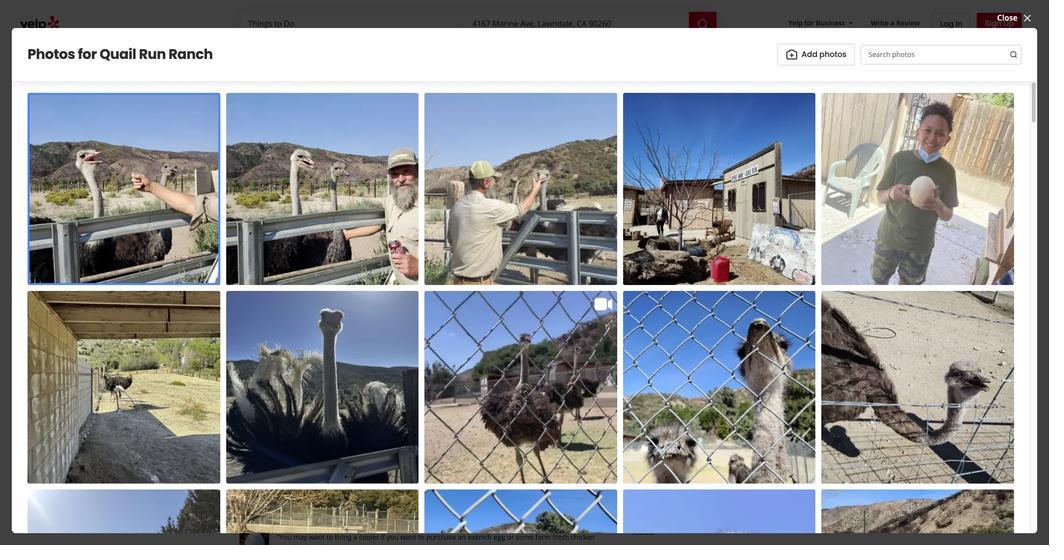 Task type: describe. For each thing, give the bounding box(es) containing it.
day-of coordination
[[240, 371, 316, 382]]

locals
[[669, 410, 685, 418]]

quail run ranch
[[240, 167, 436, 200]]

1 vertical spatial search image
[[1010, 51, 1018, 59]]

you
[[279, 533, 292, 542]]

holiday
[[240, 432, 268, 443]]

24 star v2 image
[[247, 299, 259, 310]]

"
[[277, 533, 279, 542]]

ostrich
[[468, 533, 492, 542]]

review
[[293, 299, 318, 310]]

event inside services offered element
[[415, 371, 437, 382]]

non-profit events
[[415, 432, 482, 443]]

hours
[[348, 243, 371, 253]]

0 vertical spatial hours
[[477, 244, 494, 252]]

8:00
[[264, 243, 280, 253]]

security
[[240, 392, 270, 402]]

see hours
[[465, 244, 494, 252]]

ceremonies
[[240, 412, 285, 423]]

ostrich egg button
[[468, 533, 505, 542]]

save
[[490, 299, 509, 310]]

1 horizontal spatial review
[[897, 18, 920, 27]]

log
[[940, 18, 954, 29]]

1 vertical spatial photos
[[759, 237, 786, 248]]

1 , from the left
[[315, 225, 318, 236]]

get directions 44380 shaffer rd lake hughes, ca 93532
[[631, 503, 760, 538]]

am
[[282, 243, 294, 253]]

3 photo of quail run ranch - lake hughes, ca, us. image from the left
[[956, 64, 1049, 274]]

parties for birthday parties
[[450, 392, 476, 402]]

yelp
[[789, 18, 803, 27]]

add photo
[[354, 299, 394, 310]]

1 photo of quail run ranch - lake hughes, ca, us. image from the left
[[520, 64, 799, 274]]

highlights
[[276, 507, 326, 521]]

response time 8 hours
[[631, 353, 672, 372]]

2 to from the left
[[418, 533, 425, 542]]

info alert
[[337, 242, 455, 254]]

24 save outline v2 image
[[474, 299, 486, 310]]

see 4 more button
[[240, 454, 313, 475]]

log in
[[940, 18, 963, 29]]

for for business
[[805, 18, 814, 27]]

venues
[[320, 225, 348, 236]]

of
[[257, 371, 264, 382]]

photos for quail run ranch
[[28, 45, 213, 64]]

pm
[[319, 243, 331, 253]]

an
[[458, 533, 466, 542]]

by
[[359, 349, 368, 360]]

write a review link
[[867, 14, 924, 32]]

24 add photo v2 image
[[786, 49, 798, 60]]

& inside request pricing & availability
[[742, 301, 753, 320]]

planning
[[439, 371, 472, 382]]

see hours link
[[461, 243, 498, 254]]

birthday parties
[[415, 392, 476, 402]]

a right "16 chevron down v2" image on the right of page
[[891, 18, 895, 27]]

save button
[[466, 294, 517, 315]]

reviews)
[[359, 203, 390, 214]]

availability inside "button"
[[726, 386, 769, 397]]

see all 119 photos
[[720, 237, 786, 248]]

business categories element
[[239, 35, 1022, 64]]

up
[[1004, 18, 1014, 29]]

edit button
[[452, 226, 472, 238]]

write a review
[[263, 299, 318, 310]]

16 info v2 image
[[337, 244, 344, 251]]

a left quote
[[739, 410, 743, 418]]

profit
[[434, 432, 455, 443]]

if
[[381, 533, 385, 542]]

write for write a review
[[263, 299, 283, 310]]

corporate events link
[[415, 412, 481, 423]]

24 external link v2 image
[[782, 447, 794, 458]]

0 vertical spatial search image
[[697, 18, 709, 30]]

farm
[[535, 533, 551, 542]]

add photo link
[[330, 294, 403, 315]]

4:00
[[301, 243, 317, 253]]

Search photos text field
[[861, 45, 1022, 64]]

services offered element
[[224, 331, 607, 475]]

get directions link
[[631, 503, 687, 514]]

93532
[[631, 527, 653, 538]]

(661)
[[631, 475, 649, 486]]

ceremonies link
[[240, 412, 285, 423]]

write a review link
[[240, 294, 326, 315]]

add for add photo
[[354, 299, 370, 310]]

0 horizontal spatial quail
[[100, 45, 136, 64]]

open 8:00 am - 4:00 pm
[[240, 243, 331, 253]]

holiday parties
[[240, 432, 297, 443]]

hours inside response time 8 hours
[[637, 362, 660, 372]]

4.8
[[332, 203, 343, 214]]

day-of coordination link
[[240, 371, 316, 382]]

1 horizontal spatial photos
[[820, 49, 847, 60]]

add photos link
[[778, 44, 855, 65]]

offered
[[283, 347, 319, 361]]

add for add photos
[[802, 49, 818, 60]]

16 checkmark badged v2 image
[[405, 351, 413, 359]]

1 want from the left
[[309, 533, 325, 542]]

availability inside request pricing & availability
[[631, 319, 709, 338]]

2 , from the left
[[409, 225, 411, 236]]

pricing inside request pricing & availability
[[690, 301, 739, 320]]

1 vertical spatial run
[[308, 167, 355, 200]]

business for verified by business
[[370, 349, 403, 360]]

24 directions v2 image
[[782, 515, 794, 526]]

get
[[631, 503, 645, 514]]

non-profit events link
[[415, 432, 482, 443]]

sign
[[985, 18, 1002, 29]]

1 horizontal spatial ranch
[[359, 167, 436, 200]]

0 horizontal spatial &
[[350, 225, 356, 236]]

0 vertical spatial request pricing & availability
[[631, 301, 753, 338]]

1592
[[667, 475, 685, 486]]

review highlights
[[240, 507, 326, 521]]

corporate
[[415, 412, 454, 423]]

1 to from the left
[[327, 533, 333, 542]]

photo of quail run ranch - lake hughes, ca, us. the co-owner and guide, who has a degree in zoology. image
[[205, 64, 363, 274]]

4.8 (44 reviews)
[[332, 203, 390, 214]]

edit
[[456, 227, 467, 235]]

& inside "button"
[[718, 386, 724, 397]]



Task type: vqa. For each thing, say whether or not it's contained in the screenshot.
24 COLLECTIONS V2 "IMAGE"
no



Task type: locate. For each thing, give the bounding box(es) containing it.
0 vertical spatial event
[[358, 225, 380, 236]]

0 horizontal spatial run
[[139, 45, 166, 64]]

(44 reviews) link
[[345, 203, 390, 214]]

0 vertical spatial photos
[[820, 49, 847, 60]]

pricing
[[690, 301, 739, 320], [690, 386, 717, 397]]

for right "yelp"
[[805, 18, 814, 27]]

1 horizontal spatial 4
[[664, 410, 668, 418]]

share
[[431, 299, 453, 310]]

, left venues
[[315, 225, 318, 236]]

1 vertical spatial 4
[[264, 459, 269, 470]]

services
[[240, 347, 281, 361], [474, 371, 505, 382], [272, 392, 303, 402]]

request pricing & availability up 4 locals recently requested a quote
[[656, 386, 769, 397]]

response
[[631, 353, 658, 361], [714, 353, 740, 361]]

a left 'review'
[[285, 299, 291, 310]]

business inside services offered element
[[370, 349, 403, 360]]

event
[[358, 225, 380, 236], [415, 371, 437, 382]]

a
[[891, 18, 895, 27], [285, 299, 291, 310], [739, 410, 743, 418], [353, 533, 357, 542]]

response up the 8
[[631, 353, 658, 361]]

hughes,
[[717, 515, 748, 526]]

rate
[[742, 353, 753, 361]]

(661) 724-1592
[[631, 475, 685, 486]]

response inside response rate 100%
[[714, 353, 740, 361]]

share button
[[407, 294, 462, 315]]

a inside review highlights 'element'
[[353, 533, 357, 542]]

for inside yelp for business button
[[805, 18, 814, 27]]

0 vertical spatial business
[[816, 18, 845, 27]]

724-
[[651, 475, 667, 486]]

0 vertical spatial availability
[[631, 319, 709, 338]]

write right 24 star v2 icon
[[263, 299, 283, 310]]

1 horizontal spatial to
[[418, 533, 425, 542]]

1 vertical spatial hours
[[637, 362, 660, 372]]

ranches
[[413, 225, 446, 236]]

response up 100%
[[714, 353, 740, 361]]

review inside 'element'
[[240, 507, 275, 521]]

egg
[[494, 533, 505, 542]]

want right you
[[400, 533, 416, 542]]

birthday parties link
[[415, 392, 476, 402]]

response rate 100%
[[714, 353, 753, 372]]

24 chevron down v2 image
[[292, 458, 304, 470]]

0 horizontal spatial 4
[[264, 459, 269, 470]]

16 chevron down v2 image
[[847, 19, 855, 27]]

services down 'coordination'
[[272, 392, 303, 402]]

for for quail
[[78, 45, 97, 64]]

chicken
[[571, 533, 595, 542]]

0 vertical spatial pricing
[[690, 301, 739, 320]]

all
[[736, 237, 745, 248]]

0 vertical spatial 4
[[664, 410, 668, 418]]

services up of
[[240, 347, 281, 361]]

0 horizontal spatial business
[[370, 349, 403, 360]]

0 horizontal spatial availability
[[631, 319, 709, 338]]

0 horizontal spatial photos
[[759, 237, 786, 248]]

add photos
[[802, 49, 847, 60]]

request up time
[[631, 301, 687, 320]]

1 horizontal spatial run
[[308, 167, 355, 200]]

0 vertical spatial for
[[805, 18, 814, 27]]

1 vertical spatial add
[[354, 299, 370, 310]]

hours updated 1 month ago
[[348, 243, 455, 253]]

1 vertical spatial request
[[656, 386, 688, 397]]

0 vertical spatial review
[[897, 18, 920, 27]]

cooler
[[359, 533, 379, 542]]

tours , venues & event spaces , ranches
[[293, 225, 446, 236]]

for right photos
[[78, 45, 97, 64]]

0 vertical spatial add
[[802, 49, 818, 60]]

& up requested
[[718, 386, 724, 397]]

1 vertical spatial ranch
[[359, 167, 436, 200]]

ago
[[441, 243, 455, 253]]

1 vertical spatial availability
[[726, 386, 769, 397]]

see for see 4 more
[[248, 459, 262, 470]]

2 vertical spatial services
[[272, 392, 303, 402]]

1 vertical spatial event
[[415, 371, 437, 382]]

quote
[[744, 410, 761, 418]]

want right may
[[309, 533, 325, 542]]

photos right 119
[[759, 237, 786, 248]]

venues & event spaces link
[[320, 225, 409, 236]]

day-
[[240, 371, 257, 382]]

close
[[997, 12, 1018, 23]]

1 horizontal spatial add
[[802, 49, 818, 60]]

verified by business
[[327, 349, 403, 360]]

event up hours
[[358, 225, 380, 236]]

availability
[[631, 319, 709, 338], [726, 386, 769, 397]]

some
[[516, 533, 534, 542]]

rd
[[685, 515, 695, 526]]

tours
[[293, 225, 315, 236]]

photo of quail run ranch - lake hughes, ca, us. the ostrich takes a nibble. image
[[363, 64, 520, 274]]

parties up more
[[270, 432, 297, 443]]

request inside "button"
[[656, 386, 688, 397]]

see inside button
[[248, 459, 262, 470]]

request pricing & availability inside "button"
[[656, 386, 769, 397]]

photo of quail run ranch - lake hughes, ca, us. the ostrich about to strike! image
[[48, 64, 205, 274]]

request up locals
[[656, 386, 688, 397]]

1 horizontal spatial want
[[400, 533, 416, 542]]

1 horizontal spatial search image
[[1010, 51, 1018, 59]]

response inside response time 8 hours
[[631, 353, 658, 361]]

photos
[[28, 45, 75, 64]]

see down edit button
[[465, 244, 475, 252]]

hours right the 8
[[637, 362, 660, 372]]

lake
[[697, 515, 715, 526]]

hours right ago
[[477, 244, 494, 252]]

1 vertical spatial request pricing & availability
[[656, 386, 769, 397]]

, up 1
[[409, 225, 411, 236]]

or
[[507, 533, 514, 542]]

2 response from the left
[[714, 353, 740, 361]]

review highlights element
[[224, 491, 615, 546]]

in
[[956, 18, 963, 29]]

0 horizontal spatial want
[[309, 533, 325, 542]]

,
[[315, 225, 318, 236], [409, 225, 411, 236]]

0 horizontal spatial response
[[631, 353, 658, 361]]

eggs.
[[277, 543, 293, 546]]

1 vertical spatial review
[[240, 507, 275, 521]]

services offered
[[240, 347, 319, 361]]

photo of quail run ranch - lake hughes, ca, us. image
[[520, 64, 799, 274], [799, 64, 956, 274], [956, 64, 1049, 274]]

0 horizontal spatial add
[[354, 299, 370, 310]]

1 horizontal spatial &
[[718, 386, 724, 397]]

1 horizontal spatial event
[[415, 371, 437, 382]]

security services link
[[240, 392, 303, 402]]

see all 119 photos link
[[703, 231, 802, 254]]

coordination
[[266, 371, 316, 382]]

24 phone v2 image
[[782, 475, 794, 487]]

see left all
[[720, 237, 734, 248]]

1 horizontal spatial hours
[[637, 362, 660, 372]]

1 vertical spatial events
[[457, 432, 482, 443]]

16 claim filled v2 image
[[240, 227, 247, 234]]

None search field
[[240, 12, 718, 35]]

see left more
[[248, 459, 262, 470]]

verified
[[327, 349, 357, 360]]

write for write a review
[[871, 18, 889, 27]]

1 vertical spatial &
[[742, 301, 753, 320]]

month
[[414, 243, 439, 253]]

1 horizontal spatial for
[[805, 18, 814, 27]]

4 locals recently requested a quote
[[664, 410, 761, 418]]

shaffer
[[655, 515, 683, 526]]

yelp for business button
[[785, 14, 859, 32]]

1 horizontal spatial parties
[[450, 392, 476, 402]]

add
[[802, 49, 818, 60], [354, 299, 370, 310]]

event planning services
[[415, 371, 505, 382]]

1 horizontal spatial ,
[[409, 225, 411, 236]]

parties
[[450, 392, 476, 402], [270, 432, 297, 443]]

0 horizontal spatial for
[[78, 45, 97, 64]]

24 close v2 image
[[1022, 12, 1034, 24]]

request inside request pricing & availability
[[631, 301, 687, 320]]

availability up time
[[631, 319, 709, 338]]

0 horizontal spatial parties
[[270, 432, 297, 443]]

2 horizontal spatial see
[[720, 237, 734, 248]]

1 horizontal spatial see
[[465, 244, 475, 252]]

1 vertical spatial parties
[[270, 432, 297, 443]]

directions
[[647, 503, 687, 514]]

business for yelp for business
[[816, 18, 845, 27]]

0 vertical spatial run
[[139, 45, 166, 64]]

you
[[387, 533, 399, 542]]

recently
[[686, 410, 708, 418]]

1 vertical spatial write
[[263, 299, 283, 310]]

photos down yelp for business button
[[820, 49, 847, 60]]

0 vertical spatial ranch
[[169, 45, 213, 64]]

0 vertical spatial events
[[456, 412, 481, 423]]

events up non-profit events
[[456, 412, 481, 423]]

claimed
[[249, 225, 280, 236]]

response for 8
[[631, 353, 658, 361]]

sign up
[[985, 18, 1014, 29]]

2 horizontal spatial &
[[742, 301, 753, 320]]

1 horizontal spatial write
[[871, 18, 889, 27]]

24 camera v2 image
[[338, 299, 350, 310]]

0 horizontal spatial ,
[[315, 225, 318, 236]]

1 vertical spatial pricing
[[690, 386, 717, 397]]

open
[[240, 243, 260, 253]]

1 response from the left
[[631, 353, 658, 361]]

4 inside see 4 more button
[[264, 459, 269, 470]]

24 share v2 image
[[415, 299, 427, 310]]

& up rate
[[742, 301, 753, 320]]

requested
[[710, 410, 738, 418]]

1 horizontal spatial availability
[[726, 386, 769, 397]]

for
[[805, 18, 814, 27], [78, 45, 97, 64]]

parties for holiday parties
[[270, 432, 297, 443]]

& up hours
[[350, 225, 356, 236]]

0 horizontal spatial search image
[[697, 18, 709, 30]]

0 horizontal spatial to
[[327, 533, 333, 542]]

1 vertical spatial business
[[370, 349, 403, 360]]

&
[[350, 225, 356, 236], [742, 301, 753, 320], [718, 386, 724, 397]]

4.8 star rating image
[[240, 201, 326, 217]]

response for 100%
[[714, 353, 740, 361]]

8
[[631, 362, 635, 372]]

0 horizontal spatial see
[[248, 459, 262, 470]]

review left log
[[897, 18, 920, 27]]

4 left locals
[[664, 410, 668, 418]]

0 horizontal spatial write
[[263, 299, 283, 310]]

0 horizontal spatial event
[[358, 225, 380, 236]]

pricing inside "button"
[[690, 386, 717, 397]]

request pricing & availability button
[[631, 381, 794, 402]]

0 vertical spatial services
[[240, 347, 281, 361]]

1 vertical spatial for
[[78, 45, 97, 64]]

birthday
[[415, 392, 448, 402]]

add right 24 add photo v2
[[802, 49, 818, 60]]

updated
[[373, 243, 405, 253]]

events right profit
[[457, 432, 482, 443]]

event up birthday
[[415, 371, 437, 382]]

4 left more
[[264, 459, 269, 470]]

time
[[659, 353, 672, 361]]

0 vertical spatial parties
[[450, 392, 476, 402]]

availability up quote
[[726, 386, 769, 397]]

write right "16 chevron down v2" image on the right of page
[[871, 18, 889, 27]]

to
[[327, 533, 333, 542], [418, 533, 425, 542]]

see for see hours
[[465, 244, 475, 252]]

bring
[[335, 533, 352, 542]]

2 vertical spatial &
[[718, 386, 724, 397]]

purchase
[[426, 533, 456, 542]]

1 vertical spatial quail
[[240, 167, 303, 200]]

a right bring
[[353, 533, 357, 542]]

event planning services link
[[415, 371, 505, 382]]

photo
[[372, 299, 394, 310]]

0 vertical spatial write
[[871, 18, 889, 27]]

services right planning
[[474, 371, 505, 382]]

business left 16 checkmark badged v2 'icon'
[[370, 349, 403, 360]]

to left purchase at the bottom
[[418, 533, 425, 542]]

0 vertical spatial &
[[350, 225, 356, 236]]

security services
[[240, 392, 303, 402]]

quailrunostrichranch.com link
[[631, 447, 734, 458]]

search image
[[697, 18, 709, 30], [1010, 51, 1018, 59]]

tours link
[[293, 225, 315, 236]]

see for see all 119 photos
[[720, 237, 734, 248]]

more
[[271, 459, 290, 470]]

see
[[720, 237, 734, 248], [465, 244, 475, 252], [248, 459, 262, 470]]

0 horizontal spatial review
[[240, 507, 275, 521]]

1 horizontal spatial response
[[714, 353, 740, 361]]

request pricing & availability up time
[[631, 301, 753, 338]]

holiday parties link
[[240, 432, 297, 443]]

review
[[897, 18, 920, 27], [240, 507, 275, 521]]

to left bring
[[327, 533, 333, 542]]

business left "16 chevron down v2" image on the right of page
[[816, 18, 845, 27]]

add right 24 camera v2 image
[[354, 299, 370, 310]]

2 want from the left
[[400, 533, 416, 542]]

2 photo of quail run ranch - lake hughes, ca, us. image from the left
[[799, 64, 956, 274]]

review left highlights
[[240, 507, 275, 521]]

0 horizontal spatial hours
[[477, 244, 494, 252]]

fresh
[[553, 533, 569, 542]]

business inside button
[[816, 18, 845, 27]]

0 vertical spatial quail
[[100, 45, 136, 64]]

non-
[[415, 432, 434, 443]]

parties down event planning services
[[450, 392, 476, 402]]

1 horizontal spatial quail
[[240, 167, 303, 200]]

0 vertical spatial request
[[631, 301, 687, 320]]

1 vertical spatial services
[[474, 371, 505, 382]]

0 horizontal spatial ranch
[[169, 45, 213, 64]]

1 horizontal spatial business
[[816, 18, 845, 27]]

want
[[309, 533, 325, 542], [400, 533, 416, 542]]



